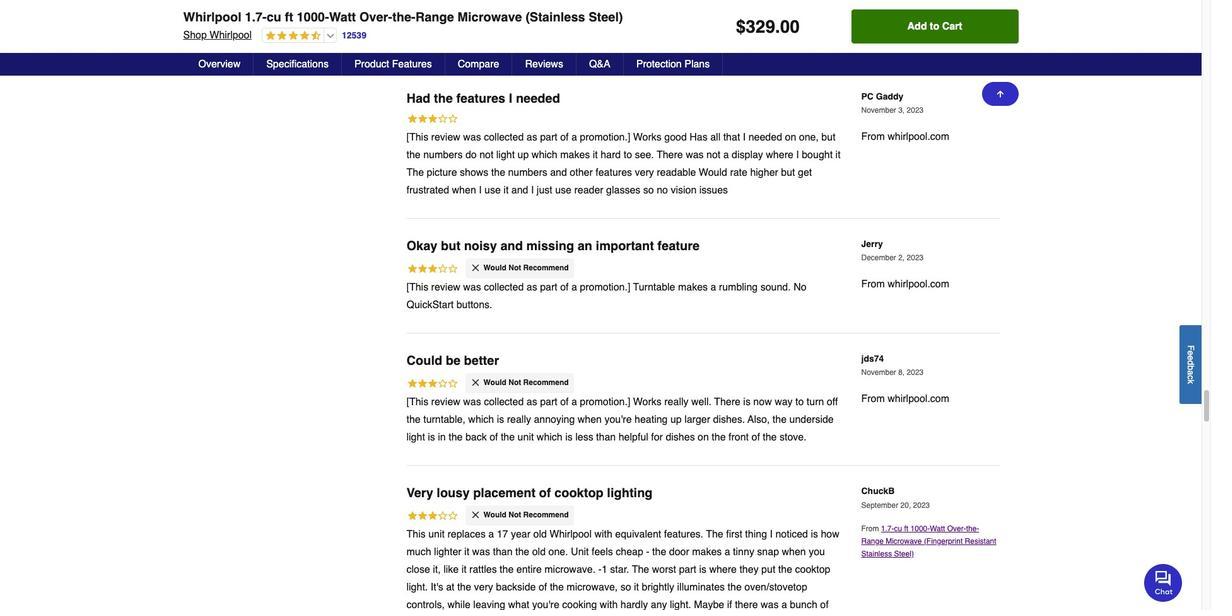 Task type: describe. For each thing, give the bounding box(es) containing it.
jds74
[[861, 354, 884, 364]]

microwave.
[[545, 565, 596, 576]]

i left just
[[531, 185, 534, 196]]

cu inside 1.7-cu ft 1000-watt over-the- range microwave (fingerprint resistant stainless steel)
[[894, 525, 902, 534]]

vision
[[671, 185, 697, 196]]

front
[[729, 432, 749, 444]]

close image for placement
[[470, 510, 480, 521]]

1000- inside 1.7-cu ft 1000-watt over-the- range microwave (fingerprint resistant stainless steel)
[[911, 525, 930, 534]]

be
[[446, 354, 461, 368]]

of inside [this review was collected as part of a promotion.] works good has all that i needed on one, but the numbers do not light up which makes it hard to see. there was not a display where i bought it the picture shows the numbers and other features very readable would rate higher but get frustrated when i use it and i just use reader glasses so no vision issues
[[560, 132, 569, 143]]

the up worst
[[652, 547, 666, 558]]

good
[[664, 132, 687, 143]]

of inside "this unit replaces a 17 year old whirlpool with equivalent features.  the first thing i noticed is how much lighter it was than the old one. unit feels cheap - the door makes a tinny snap when you close it, like it rattles the entire microwave.  -1 star.  the worst part is where they put the cooktop light.  it's at the very backside of the microwave, so it brightly illuminates the oven/stovetop controls, while leaving what you're cooking with hardly any light.  maybe if there was a bunc"
[[539, 582, 547, 594]]

[this review was collected as part of a promotion.] turntable makes a rumbling sound.  no quickstart buttons.
[[407, 282, 807, 311]]

would for okay but noisy and missing an important feature
[[484, 263, 507, 272]]

was down has
[[686, 149, 704, 161]]

0 vertical spatial old
[[533, 529, 547, 541]]

the down microwave.
[[550, 582, 564, 594]]

noticed
[[776, 529, 808, 541]]

[this for [this review was collected as part of a promotion.] it does all that i want it to do for the price. have had better ones, that have a light for night time, this one does not.
[[407, 19, 428, 31]]

it left just
[[504, 185, 509, 196]]

to inside [this review was collected as part of a promotion.] works really well. there is now way to turn off the turntable, which is really annoying when you're heating up larger dishes. also, the underside light is in the back of the unit which is less than helpful for dishes on the front of the stove.
[[796, 397, 804, 408]]

had
[[433, 37, 450, 48]]

1 vertical spatial with
[[600, 600, 618, 611]]

f e e d b a c k button
[[1180, 325, 1202, 404]]

lighter
[[434, 547, 462, 558]]

rattles
[[469, 565, 497, 576]]

0 vertical spatial steel)
[[589, 10, 623, 25]]

0 horizontal spatial does
[[642, 19, 664, 31]]

as for ones,
[[527, 19, 537, 31]]

september
[[861, 501, 898, 510]]

on inside [this review was collected as part of a promotion.] works good has all that i needed on one, but the numbers do not light up which makes it hard to see. there was not a display where i bought it the picture shows the numbers and other features very readable would rate higher but get frustrated when i use it and i just use reader glasses so no vision issues
[[785, 132, 796, 143]]

how
[[821, 529, 840, 541]]

of inside [this review was collected as part of a promotion.] it does all that i want it to do for the price. have had better ones, that have a light for night time, this one does not.
[[560, 19, 569, 31]]

3 stars image for okay
[[407, 263, 458, 277]]

light inside [this review was collected as part of a promotion.] works good has all that i needed on one, but the numbers do not light up which makes it hard to see. there was not a display where i bought it the picture shows the numbers and other features very readable would rate higher but get frustrated when i use it and i just use reader glasses so no vision issues
[[496, 149, 515, 161]]

chat invite button image
[[1144, 564, 1183, 602]]

2 use from the left
[[555, 185, 572, 196]]

f
[[1186, 345, 1196, 351]]

one
[[665, 37, 682, 48]]

(fingerprint
[[924, 538, 963, 546]]

illuminates
[[677, 582, 725, 594]]

2 horizontal spatial but
[[822, 132, 836, 143]]

the right had at the top left
[[434, 91, 453, 106]]

part for which
[[540, 132, 557, 143]]

[this for [this review was collected as part of a promotion.] works good has all that i needed on one, but the numbers do not light up which makes it hard to see. there was not a display where i bought it the picture shows the numbers and other features very readable would rate higher but get frustrated when i use it and i just use reader glasses so no vision issues
[[407, 132, 428, 143]]

the down the also,
[[763, 432, 777, 444]]

had the features i needed
[[407, 91, 560, 106]]

1 vertical spatial better
[[464, 354, 499, 368]]

not.
[[710, 37, 726, 48]]

watt inside 1.7-cu ft 1000-watt over-the- range microwave (fingerprint resistant stainless steel)
[[930, 525, 945, 534]]

when inside [this review was collected as part of a promotion.] works really well. there is now way to turn off the turntable, which is really annoying when you're heating up larger dishes. also, the underside light is in the back of the unit which is less than helpful for dishes on the front of the stove.
[[578, 414, 602, 426]]

steel) inside 1.7-cu ft 1000-watt over-the- range microwave (fingerprint resistant stainless steel)
[[894, 550, 914, 559]]

a inside f e e d b a c k button
[[1186, 370, 1196, 375]]

to inside [this review was collected as part of a promotion.] it does all that i want it to do for the price. have had better ones, that have a light for night time, this one does not.
[[736, 19, 745, 31]]

very lousy placement of cooktop lighting
[[407, 486, 653, 501]]

resistant
[[965, 538, 996, 546]]

like
[[444, 565, 459, 576]]

you're inside "this unit replaces a 17 year old whirlpool with equivalent features.  the first thing i noticed is how much lighter it was than the old one. unit feels cheap - the door makes a tinny snap when you close it, like it rattles the entire microwave.  -1 star.  the worst part is where they put the cooktop light.  it's at the very backside of the microwave, so it brightly illuminates the oven/stovetop controls, while leaving what you're cooking with hardly any light.  maybe if there was a bunc"
[[532, 600, 559, 611]]

readable
[[657, 167, 696, 178]]

better inside [this review was collected as part of a promotion.] it does all that i want it to do for the price. have had better ones, that have a light for night time, this one does not.
[[453, 37, 478, 48]]

1 vertical spatial and
[[511, 185, 528, 196]]

there inside [this review was collected as part of a promotion.] works good has all that i needed on one, but the numbers do not light up which makes it hard to see. there was not a display where i bought it the picture shows the numbers and other features very readable would rate higher but get frustrated when i use it and i just use reader glasses so no vision issues
[[657, 149, 683, 161]]

is left annoying
[[497, 414, 504, 426]]

gaddy
[[876, 91, 904, 101]]

1 vertical spatial does
[[685, 37, 707, 48]]

i up get
[[796, 149, 799, 161]]

0 horizontal spatial over-
[[359, 10, 392, 25]]

promotion.] for really
[[580, 397, 630, 408]]

would inside [this review was collected as part of a promotion.] works good has all that i needed on one, but the numbers do not light up which makes it hard to see. there was not a display where i bought it the picture shows the numbers and other features very readable would rate higher but get frustrated when i use it and i just use reader glasses so no vision issues
[[699, 167, 727, 178]]

rate
[[730, 167, 748, 178]]

would for could be better
[[484, 378, 507, 387]]

4 from from the top
[[861, 525, 881, 534]]

recommend for noisy
[[523, 263, 569, 272]]

it right like
[[462, 565, 467, 576]]

the up backside
[[500, 565, 514, 576]]

protection plans
[[636, 59, 710, 70]]

review for [this review was collected as part of a promotion.] it does all that i want it to do for the price. have had better ones, that have a light for night time, this one does not.
[[431, 19, 460, 31]]

3 stars image for very
[[407, 510, 458, 524]]

.
[[775, 16, 780, 37]]

replaces
[[448, 529, 486, 541]]

i up the display
[[743, 132, 746, 143]]

protection plans button
[[624, 53, 723, 76]]

is up "illuminates"
[[699, 565, 707, 576]]

1 vertical spatial which
[[468, 414, 494, 426]]

2 vertical spatial the
[[632, 565, 649, 576]]

2,
[[898, 254, 905, 263]]

0 horizontal spatial for
[[583, 37, 595, 48]]

a inside [this review was collected as part of a promotion.] works really well. there is now way to turn off the turntable, which is really annoying when you're heating up larger dishes. also, the underside light is in the back of the unit which is less than helpful for dishes on the front of the stove.
[[572, 397, 577, 408]]

was down "oven/stovetop" at the right
[[761, 600, 779, 611]]

bought
[[802, 149, 833, 161]]

works for really
[[633, 397, 662, 408]]

0 horizontal spatial 1000-
[[297, 10, 329, 25]]

feels
[[592, 547, 613, 558]]

compare
[[458, 59, 499, 70]]

1 vertical spatial but
[[781, 167, 795, 178]]

product
[[354, 59, 389, 70]]

2 vertical spatial which
[[537, 432, 563, 444]]

the left turntable,
[[407, 414, 421, 426]]

while
[[448, 600, 471, 611]]

year
[[511, 529, 531, 541]]

0 horizontal spatial ft
[[285, 10, 293, 25]]

1 horizontal spatial really
[[664, 397, 689, 408]]

works for good
[[633, 132, 662, 143]]

promotion.] for good
[[580, 132, 630, 143]]

1 horizontal spatial numbers
[[508, 167, 547, 178]]

was inside [this review was collected as part of a promotion.] turntable makes a rumbling sound.  no quickstart buttons.
[[463, 282, 481, 293]]

2 vertical spatial and
[[501, 239, 523, 253]]

the left front
[[712, 432, 726, 444]]

it left 'hard'
[[593, 149, 598, 161]]

you
[[809, 547, 825, 558]]

star.
[[610, 565, 629, 576]]

0 vertical spatial for
[[762, 19, 774, 31]]

close
[[407, 565, 430, 576]]

all inside [this review was collected as part of a promotion.] works good has all that i needed on one, but the numbers do not light up which makes it hard to see. there was not a display where i bought it the picture shows the numbers and other features very readable would rate higher but get frustrated when i use it and i just use reader glasses so no vision issues
[[710, 132, 721, 143]]

0 vertical spatial 1.7-
[[245, 10, 267, 25]]

3 stars image for could
[[407, 378, 458, 392]]

way
[[775, 397, 793, 408]]

leaving
[[473, 600, 505, 611]]

reviews
[[525, 59, 563, 70]]

noisy
[[464, 239, 497, 253]]

you're inside [this review was collected as part of a promotion.] works really well. there is now way to turn off the turntable, which is really annoying when you're heating up larger dishes. also, the underside light is in the back of the unit which is less than helpful for dishes on the front of the stove.
[[605, 414, 632, 426]]

makes inside "this unit replaces a 17 year old whirlpool with equivalent features.  the first thing i noticed is how much lighter it was than the old one. unit feels cheap - the door makes a tinny snap when you close it, like it rattles the entire microwave.  -1 star.  the worst part is where they put the cooktop light.  it's at the very backside of the microwave, so it brightly illuminates the oven/stovetop controls, while leaving what you're cooking with hardly any light.  maybe if there was a bunc"
[[692, 547, 722, 558]]

november inside jds74 november 8, 2023
[[861, 369, 896, 377]]

product features
[[354, 59, 432, 70]]

recommend for placement
[[523, 511, 569, 520]]

0 vertical spatial the-
[[392, 10, 416, 25]]

jerry december 2, 2023
[[861, 239, 924, 263]]

sound.
[[761, 282, 791, 293]]

b
[[1186, 365, 1196, 370]]

4.5 stars image
[[262, 30, 321, 42]]

annoying
[[534, 414, 575, 426]]

is left in
[[428, 432, 435, 444]]

the inside [this review was collected as part of a promotion.] works good has all that i needed on one, but the numbers do not light up which makes it hard to see. there was not a display where i bought it the picture shows the numbers and other features very readable would rate higher but get frustrated when i use it and i just use reader glasses so no vision issues
[[407, 167, 424, 178]]

do inside [this review was collected as part of a promotion.] it does all that i want it to do for the price. have had better ones, that have a light for night time, this one does not.
[[748, 19, 759, 31]]

chuckb september 20, 2023
[[861, 486, 930, 510]]

the right at
[[457, 582, 471, 594]]

the right back
[[501, 432, 515, 444]]

in
[[438, 432, 446, 444]]

0 vertical spatial light.
[[407, 582, 428, 594]]

over- inside 1.7-cu ft 1000-watt over-the- range microwave (fingerprint resistant stainless steel)
[[947, 525, 966, 534]]

$ 329 . 00
[[736, 16, 800, 37]]

2 vertical spatial but
[[441, 239, 461, 253]]

collected for light
[[484, 132, 524, 143]]

12539
[[342, 30, 366, 40]]

features.
[[664, 529, 703, 541]]

door
[[669, 547, 689, 558]]

cooktop inside "this unit replaces a 17 year old whirlpool with equivalent features.  the first thing i noticed is how much lighter it was than the old one. unit feels cheap - the door makes a tinny snap when you close it, like it rattles the entire microwave.  -1 star.  the worst part is where they put the cooktop light.  it's at the very backside of the microwave, so it brightly illuminates the oven/stovetop controls, while leaving what you're cooking with hardly any light.  maybe if there was a bunc"
[[795, 565, 831, 576]]

the down year
[[515, 547, 529, 558]]

k
[[1186, 380, 1196, 384]]

2023 for very lousy placement of cooktop lighting
[[913, 501, 930, 510]]

[this for [this review was collected as part of a promotion.] turntable makes a rumbling sound.  no quickstart buttons.
[[407, 282, 428, 293]]

promotion.] for does
[[580, 19, 630, 31]]

product features button
[[342, 53, 445, 76]]

0 vertical spatial with
[[595, 529, 612, 541]]

1 horizontal spatial -
[[646, 547, 650, 558]]

0 horizontal spatial really
[[507, 414, 531, 426]]

the- inside 1.7-cu ft 1000-watt over-the- range microwave (fingerprint resistant stainless steel)
[[966, 525, 979, 534]]

was inside [this review was collected as part of a promotion.] works really well. there is now way to turn off the turntable, which is really annoying when you're heating up larger dishes. also, the underside light is in the back of the unit which is less than helpful for dishes on the front of the stove.
[[463, 397, 481, 408]]

has
[[690, 132, 708, 143]]

range inside 1.7-cu ft 1000-watt over-the- range microwave (fingerprint resistant stainless steel)
[[861, 538, 884, 546]]

there inside [this review was collected as part of a promotion.] works really well. there is now way to turn off the turntable, which is really annoying when you're heating up larger dishes. also, the underside light is in the back of the unit which is less than helpful for dishes on the front of the stove.
[[714, 397, 741, 408]]

collected for better
[[484, 19, 524, 31]]

at
[[446, 582, 455, 594]]

oven/stovetop
[[745, 582, 807, 594]]

the up frustrated
[[407, 149, 421, 161]]

would for very lousy placement of cooktop lighting
[[484, 511, 507, 520]]

17
[[497, 529, 508, 541]]

it right bought
[[836, 149, 841, 161]]

pc
[[861, 91, 874, 101]]

was up "rattles"
[[472, 547, 490, 558]]

it up hardly
[[634, 582, 639, 594]]

get
[[798, 167, 812, 178]]

arrow up image
[[995, 89, 1005, 99]]

feature
[[658, 239, 700, 253]]

price.
[[793, 19, 818, 31]]

0 vertical spatial and
[[550, 167, 567, 178]]

very inside [this review was collected as part of a promotion.] works good has all that i needed on one, but the numbers do not light up which makes it hard to see. there was not a display where i bought it the picture shows the numbers and other features very readable would rate higher but get frustrated when i use it and i just use reader glasses so no vision issues
[[635, 167, 654, 178]]

underside
[[790, 414, 834, 426]]

missing
[[526, 239, 574, 253]]

turntable,
[[423, 414, 466, 426]]

protection
[[636, 59, 682, 70]]

1.7-cu ft 1000-watt over-the- range microwave (fingerprint resistant stainless steel) link
[[861, 525, 996, 559]]

1 whirlpool.com from the top
[[888, 16, 949, 27]]

is left how
[[811, 529, 818, 541]]

part inside [this review was collected as part of a promotion.] turntable makes a rumbling sound.  no quickstart buttons.
[[540, 282, 557, 293]]

the inside [this review was collected as part of a promotion.] it does all that i want it to do for the price. have had better ones, that have a light for night time, this one does not.
[[776, 19, 790, 31]]

makes inside [this review was collected as part of a promotion.] works good has all that i needed on one, but the numbers do not light up which makes it hard to see. there was not a display where i bought it the picture shows the numbers and other features very readable would rate higher but get frustrated when i use it and i just use reader glasses so no vision issues
[[560, 149, 590, 161]]

1.7- inside 1.7-cu ft 1000-watt over-the- range microwave (fingerprint resistant stainless steel)
[[881, 525, 894, 534]]

1 e from the top
[[1186, 351, 1196, 356]]

the right shows
[[491, 167, 505, 178]]

review for [this review was collected as part of a promotion.] turntable makes a rumbling sound.  no quickstart buttons.
[[431, 282, 460, 293]]

i down compare button
[[509, 91, 512, 106]]

part for when
[[540, 397, 557, 408]]

ft inside 1.7-cu ft 1000-watt over-the- range microwave (fingerprint resistant stainless steel)
[[904, 525, 909, 534]]

buttons.
[[457, 300, 492, 311]]

one.
[[549, 547, 568, 558]]

so inside "this unit replaces a 17 year old whirlpool with equivalent features.  the first thing i noticed is how much lighter it was than the old one. unit feels cheap - the door makes a tinny snap when you close it, like it rattles the entire microwave.  -1 star.  the worst part is where they put the cooktop light.  it's at the very backside of the microwave, so it brightly illuminates the oven/stovetop controls, while leaving what you're cooking with hardly any light.  maybe if there was a bunc"
[[621, 582, 631, 594]]

stainless
[[861, 550, 892, 559]]

0 horizontal spatial cooktop
[[555, 486, 604, 501]]

makes inside [this review was collected as part of a promotion.] turntable makes a rumbling sound.  no quickstart buttons.
[[678, 282, 708, 293]]

close image for better
[[470, 378, 480, 388]]

i down shows
[[479, 185, 482, 196]]

1 vertical spatial the
[[706, 529, 723, 541]]

is left less
[[565, 432, 573, 444]]

jerry
[[861, 239, 883, 249]]

20,
[[901, 501, 911, 510]]

larger
[[685, 414, 710, 426]]

needed inside [this review was collected as part of a promotion.] works good has all that i needed on one, but the numbers do not light up which makes it hard to see. there was not a display where i bought it the picture shows the numbers and other features very readable would rate higher but get frustrated when i use it and i just use reader glasses so no vision issues
[[749, 132, 782, 143]]



Task type: vqa. For each thing, say whether or not it's contained in the screenshot.
bottom 5
no



Task type: locate. For each thing, give the bounding box(es) containing it.
the
[[776, 19, 790, 31], [434, 91, 453, 106], [407, 149, 421, 161], [491, 167, 505, 178], [407, 414, 421, 426], [773, 414, 787, 426], [449, 432, 463, 444], [501, 432, 515, 444], [712, 432, 726, 444], [763, 432, 777, 444], [515, 547, 529, 558], [652, 547, 666, 558], [500, 565, 514, 576], [778, 565, 792, 576], [457, 582, 471, 594], [550, 582, 564, 594], [728, 582, 742, 594]]

recommend for better
[[523, 378, 569, 387]]

it
[[633, 19, 639, 31]]

november down gaddy
[[861, 106, 896, 115]]

2023 for could be better
[[907, 369, 924, 377]]

important
[[596, 239, 654, 253]]

close image
[[470, 263, 480, 273]]

1 would not recommend from the top
[[484, 263, 569, 272]]

review for [this review was collected as part of a promotion.] works really well. there is now way to turn off the turntable, which is really annoying when you're heating up larger dishes. also, the underside light is in the back of the unit which is less than helpful for dishes on the front of the stove.
[[431, 397, 460, 408]]

placement
[[473, 486, 536, 501]]

not
[[480, 149, 494, 161], [707, 149, 721, 161]]

microwave,
[[567, 582, 618, 594]]

2 from whirlpool.com from the top
[[861, 279, 949, 290]]

0 vertical spatial where
[[766, 149, 794, 161]]

0 vertical spatial does
[[642, 19, 664, 31]]

[this for [this review was collected as part of a promotion.] works really well. there is now way to turn off the turntable, which is really annoying when you're heating up larger dishes. also, the underside light is in the back of the unit which is less than helpful for dishes on the front of the stove.
[[407, 397, 428, 408]]

light. down close
[[407, 582, 428, 594]]

jds74 november 8, 2023
[[861, 354, 924, 377]]

1 3 stars image from the top
[[407, 0, 458, 14]]

part down missing
[[540, 282, 557, 293]]

q&a button
[[577, 53, 624, 76]]

3 recommend from the top
[[523, 511, 569, 520]]

2023 inside chuckb september 20, 2023
[[913, 501, 930, 510]]

1 vertical spatial cu
[[894, 525, 902, 534]]

worst
[[652, 565, 676, 576]]

which up back
[[468, 414, 494, 426]]

the-
[[392, 10, 416, 25], [966, 525, 979, 534]]

would not recommend for placement
[[484, 511, 569, 520]]

very down see.
[[635, 167, 654, 178]]

(stainless
[[526, 10, 585, 25]]

it down replaces
[[464, 547, 469, 558]]

1 vertical spatial up
[[671, 414, 682, 426]]

1 horizontal spatial over-
[[947, 525, 966, 534]]

1 vertical spatial cooktop
[[795, 565, 831, 576]]

on inside [this review was collected as part of a promotion.] works really well. there is now way to turn off the turntable, which is really annoying when you're heating up larger dishes. also, the underside light is in the back of the unit which is less than helpful for dishes on the front of the stove.
[[698, 432, 709, 444]]

1 vertical spatial recommend
[[523, 378, 569, 387]]

- down feels
[[598, 565, 602, 576]]

4 review from the top
[[431, 397, 460, 408]]

2 vertical spatial not
[[509, 511, 521, 520]]

do up shows
[[465, 149, 477, 161]]

i inside "this unit replaces a 17 year old whirlpool with equivalent features.  the first thing i noticed is how much lighter it was than the old one. unit feels cheap - the door makes a tinny snap when you close it, like it rattles the entire microwave.  -1 star.  the worst part is where they put the cooktop light.  it's at the very backside of the microwave, so it brightly illuminates the oven/stovetop controls, while leaving what you're cooking with hardly any light.  maybe if there was a bunc"
[[770, 529, 773, 541]]

it,
[[433, 565, 441, 576]]

whirlpool inside "this unit replaces a 17 year old whirlpool with equivalent features.  the first thing i noticed is how much lighter it was than the old one. unit feels cheap - the door makes a tinny snap when you close it, like it rattles the entire microwave.  -1 star.  the worst part is where they put the cooktop light.  it's at the very backside of the microwave, so it brightly illuminates the oven/stovetop controls, while leaving what you're cooking with hardly any light.  maybe if there was a bunc"
[[550, 529, 592, 541]]

0 vertical spatial whirlpool
[[183, 10, 241, 25]]

snap
[[757, 547, 779, 558]]

whirlpool 1.7-cu ft 1000-watt over-the-range microwave (stainless steel)
[[183, 10, 623, 25]]

i
[[699, 19, 702, 31], [509, 91, 512, 106], [743, 132, 746, 143], [796, 149, 799, 161], [479, 185, 482, 196], [531, 185, 534, 196], [770, 529, 773, 541]]

and up just
[[550, 167, 567, 178]]

0 vertical spatial the
[[407, 167, 424, 178]]

part inside [this review was collected as part of a promotion.] works really well. there is now way to turn off the turntable, which is really annoying when you're heating up larger dishes. also, the underside light is in the back of the unit which is less than helpful for dishes on the front of the stove.
[[540, 397, 557, 408]]

as for up
[[527, 132, 537, 143]]

needed up the display
[[749, 132, 782, 143]]

collected inside [this review was collected as part of a promotion.] works good has all that i needed on one, but the numbers do not light up which makes it hard to see. there was not a display where i bought it the picture shows the numbers and other features very readable would rate higher but get frustrated when i use it and i just use reader glasses so no vision issues
[[484, 132, 524, 143]]

collected up buttons.
[[484, 282, 524, 293]]

collected
[[484, 19, 524, 31], [484, 132, 524, 143], [484, 282, 524, 293], [484, 397, 524, 408]]

had
[[407, 91, 430, 106]]

1 use from the left
[[485, 185, 501, 196]]

1 vertical spatial watt
[[930, 525, 945, 534]]

3 stars image
[[407, 0, 458, 14], [407, 113, 458, 127], [407, 263, 458, 277], [407, 378, 458, 392], [407, 510, 458, 524]]

[this
[[407, 19, 428, 31], [407, 132, 428, 143], [407, 282, 428, 293], [407, 397, 428, 408]]

collected inside [this review was collected as part of a promotion.] it does all that i want it to do for the price. have had better ones, that have a light for night time, this one does not.
[[484, 19, 524, 31]]

1 vertical spatial november
[[861, 369, 896, 377]]

up
[[518, 149, 529, 161], [671, 414, 682, 426]]

the up frustrated
[[407, 167, 424, 178]]

part up just
[[540, 132, 557, 143]]

2 recommend from the top
[[523, 378, 569, 387]]

[this down had at the top left
[[407, 132, 428, 143]]

the
[[407, 167, 424, 178], [706, 529, 723, 541], [632, 565, 649, 576]]

1 from whirlpool.com from the top
[[861, 131, 949, 142]]

0 vertical spatial cu
[[267, 10, 281, 25]]

3 not from the top
[[509, 511, 521, 520]]

0 vertical spatial better
[[453, 37, 478, 48]]

0 horizontal spatial unit
[[428, 529, 445, 541]]

1 vertical spatial would not recommend
[[484, 378, 569, 387]]

the right in
[[449, 432, 463, 444]]

1 promotion.] from the top
[[580, 19, 630, 31]]

of inside [this review was collected as part of a promotion.] turntable makes a rumbling sound.  no quickstart buttons.
[[560, 282, 569, 293]]

collected for really
[[484, 397, 524, 408]]

0 horizontal spatial numbers
[[423, 149, 463, 161]]

3 whirlpool.com from the top
[[888, 279, 949, 290]]

c
[[1186, 375, 1196, 380]]

whirlpool.com for okay but noisy and missing an important feature
[[888, 279, 949, 290]]

3 stars image for had
[[407, 113, 458, 127]]

light inside [this review was collected as part of a promotion.] it does all that i want it to do for the price. have had better ones, that have a light for night time, this one does not.
[[561, 37, 580, 48]]

2 vertical spatial whirlpool
[[550, 529, 592, 541]]

0 horizontal spatial watt
[[329, 10, 356, 25]]

all inside [this review was collected as part of a promotion.] it does all that i want it to do for the price. have had better ones, that have a light for night time, this one does not.
[[666, 19, 676, 31]]

0 vertical spatial unit
[[518, 432, 534, 444]]

range up stainless
[[861, 538, 884, 546]]

range up had
[[416, 10, 454, 25]]

0 horizontal spatial steel)
[[589, 10, 623, 25]]

[this inside [this review was collected as part of a promotion.] turntable makes a rumbling sound.  no quickstart buttons.
[[407, 282, 428, 293]]

was up buttons.
[[463, 282, 481, 293]]

0 vertical spatial really
[[664, 397, 689, 408]]

time,
[[622, 37, 644, 48]]

0 vertical spatial november
[[861, 106, 896, 115]]

turntable
[[633, 282, 675, 293]]

whirlpool.com
[[888, 16, 949, 27], [888, 131, 949, 142], [888, 279, 949, 290], [888, 394, 949, 405]]

when up less
[[578, 414, 602, 426]]

was inside [this review was collected as part of a promotion.] it does all that i want it to do for the price. have had better ones, that have a light for night time, this one does not.
[[463, 19, 481, 31]]

0 horizontal spatial you're
[[532, 600, 559, 611]]

watt up (fingerprint
[[930, 525, 945, 534]]

on
[[785, 132, 796, 143], [698, 432, 709, 444]]

3 collected from the top
[[484, 282, 524, 293]]

cart
[[942, 21, 962, 32]]

overview
[[198, 59, 240, 70]]

0 horizontal spatial features
[[456, 91, 505, 106]]

light inside [this review was collected as part of a promotion.] works really well. there is now way to turn off the turntable, which is really annoying when you're heating up larger dishes. also, the underside light is in the back of the unit which is less than helpful for dishes on the front of the stove.
[[407, 432, 425, 444]]

2 promotion.] from the top
[[580, 132, 630, 143]]

steel) up night
[[589, 10, 623, 25]]

0 horizontal spatial on
[[698, 432, 709, 444]]

was
[[463, 19, 481, 31], [463, 132, 481, 143], [686, 149, 704, 161], [463, 282, 481, 293], [463, 397, 481, 408], [472, 547, 490, 558], [761, 600, 779, 611]]

they
[[740, 565, 759, 576]]

review for [this review was collected as part of a promotion.] works good has all that i needed on one, but the numbers do not light up which makes it hard to see. there was not a display where i bought it the picture shows the numbers and other features very readable would rate higher but get frustrated when i use it and i just use reader glasses so no vision issues
[[431, 132, 460, 143]]

review up quickstart
[[431, 282, 460, 293]]

that up one
[[679, 19, 696, 31]]

1 vertical spatial do
[[465, 149, 477, 161]]

chuckb
[[861, 486, 895, 496]]

0 vertical spatial up
[[518, 149, 529, 161]]

but right one, on the top of page
[[822, 132, 836, 143]]

unit down annoying
[[518, 432, 534, 444]]

part down door
[[679, 565, 696, 576]]

3 from from the top
[[861, 394, 885, 405]]

the left 'price.'
[[776, 19, 790, 31]]

1 horizontal spatial when
[[578, 414, 602, 426]]

to inside button
[[930, 21, 939, 32]]

2 horizontal spatial when
[[782, 547, 806, 558]]

collected up ones,
[[484, 19, 524, 31]]

would up issues
[[699, 167, 727, 178]]

1 close image from the top
[[470, 378, 480, 388]]

steel)
[[589, 10, 623, 25], [894, 550, 914, 559]]

which
[[532, 149, 558, 161], [468, 414, 494, 426], [537, 432, 563, 444]]

1 vertical spatial whirlpool
[[210, 30, 252, 41]]

2 [this from the top
[[407, 132, 428, 143]]

[this inside [this review was collected as part of a promotion.] works really well. there is now way to turn off the turntable, which is really annoying when you're heating up larger dishes. also, the underside light is in the back of the unit which is less than helpful for dishes on the front of the stove.
[[407, 397, 428, 408]]

4 as from the top
[[527, 397, 537, 408]]

from for okay but noisy and missing an important feature
[[861, 279, 885, 290]]

2 collected from the top
[[484, 132, 524, 143]]

3 stars image up had
[[407, 0, 458, 14]]

would not recommend for noisy
[[484, 263, 569, 272]]

1 not from the left
[[480, 149, 494, 161]]

as inside [this review was collected as part of a promotion.] works really well. there is now way to turn off the turntable, which is really annoying when you're heating up larger dishes. also, the underside light is in the back of the unit which is less than helpful for dishes on the front of the stove.
[[527, 397, 537, 408]]

3 promotion.] from the top
[[580, 282, 630, 293]]

2 vertical spatial that
[[723, 132, 740, 143]]

2 as from the top
[[527, 132, 537, 143]]

e
[[1186, 351, 1196, 356], [1186, 356, 1196, 361]]

2 3 stars image from the top
[[407, 113, 458, 127]]

would not recommend up year
[[484, 511, 569, 520]]

1 horizontal spatial up
[[671, 414, 682, 426]]

where
[[766, 149, 794, 161], [709, 565, 737, 576]]

where inside "this unit replaces a 17 year old whirlpool with equivalent features.  the first thing i noticed is how much lighter it was than the old one. unit feels cheap - the door makes a tinny snap when you close it, like it rattles the entire microwave.  -1 star.  the worst part is where they put the cooktop light.  it's at the very backside of the microwave, so it brightly illuminates the oven/stovetop controls, while leaving what you're cooking with hardly any light.  maybe if there was a bunc"
[[709, 565, 737, 576]]

promotion.]
[[580, 19, 630, 31], [580, 132, 630, 143], [580, 282, 630, 293], [580, 397, 630, 408]]

glasses
[[606, 185, 641, 196]]

2 close image from the top
[[470, 510, 480, 521]]

3 3 stars image from the top
[[407, 263, 458, 277]]

1 november from the top
[[861, 106, 896, 115]]

as inside [this review was collected as part of a promotion.] works good has all that i needed on one, but the numbers do not light up which makes it hard to see. there was not a display where i bought it the picture shows the numbers and other features very readable would rate higher but get frustrated when i use it and i just use reader glasses so no vision issues
[[527, 132, 537, 143]]

3 as from the top
[[527, 282, 537, 293]]

4 3 stars image from the top
[[407, 378, 458, 392]]

where inside [this review was collected as part of a promotion.] works good has all that i needed on one, but the numbers do not light up which makes it hard to see. there was not a display where i bought it the picture shows the numbers and other features very readable would rate higher but get frustrated when i use it and i just use reader glasses so no vision issues
[[766, 149, 794, 161]]

1 vertical spatial that
[[509, 37, 526, 48]]

no
[[794, 282, 807, 293]]

was up turntable,
[[463, 397, 481, 408]]

3 stars image down okay
[[407, 263, 458, 277]]

promotion.] up 'hard'
[[580, 132, 630, 143]]

1 works from the top
[[633, 132, 662, 143]]

than inside "this unit replaces a 17 year old whirlpool with equivalent features.  the first thing i noticed is how much lighter it was than the old one. unit feels cheap - the door makes a tinny snap when you close it, like it rattles the entire microwave.  -1 star.  the worst part is where they put the cooktop light.  it's at the very backside of the microwave, so it brightly illuminates the oven/stovetop controls, while leaving what you're cooking with hardly any light.  maybe if there was a bunc"
[[493, 547, 513, 558]]

so left no
[[643, 185, 654, 196]]

1 horizontal spatial but
[[781, 167, 795, 178]]

review inside [this review was collected as part of a promotion.] turntable makes a rumbling sound.  no quickstart buttons.
[[431, 282, 460, 293]]

3 from whirlpool.com from the top
[[861, 394, 949, 405]]

close image
[[470, 378, 480, 388], [470, 510, 480, 521]]

1 horizontal spatial very
[[635, 167, 654, 178]]

was up shows
[[463, 132, 481, 143]]

which inside [this review was collected as part of a promotion.] works good has all that i needed on one, but the numbers do not light up which makes it hard to see. there was not a display where i bought it the picture shows the numbers and other features very readable would rate higher but get frustrated when i use it and i just use reader glasses so no vision issues
[[532, 149, 558, 161]]

than inside [this review was collected as part of a promotion.] works really well. there is now way to turn off the turntable, which is really annoying when you're heating up larger dishes. also, the underside light is in the back of the unit which is less than helpful for dishes on the front of the stove.
[[596, 432, 616, 444]]

use
[[485, 185, 501, 196], [555, 185, 572, 196]]

back
[[465, 432, 487, 444]]

promotion.] inside [this review was collected as part of a promotion.] it does all that i want it to do for the price. have had better ones, that have a light for night time, this one does not.
[[580, 19, 630, 31]]

[this inside [this review was collected as part of a promotion.] works good has all that i needed on one, but the numbers do not light up which makes it hard to see. there was not a display where i bought it the picture shows the numbers and other features very readable would rate higher but get frustrated when i use it and i just use reader glasses so no vision issues
[[407, 132, 428, 143]]

f e e d b a c k
[[1186, 345, 1196, 384]]

from whirlpool.com for needed
[[861, 131, 949, 142]]

it left $ at top
[[729, 19, 734, 31]]

over- up (fingerprint
[[947, 525, 966, 534]]

1 vertical spatial so
[[621, 582, 631, 594]]

pc gaddy november 3, 2023
[[861, 91, 924, 115]]

2 not from the top
[[509, 378, 521, 387]]

0 vertical spatial microwave
[[458, 10, 522, 25]]

as inside [this review was collected as part of a promotion.] turntable makes a rumbling sound.  no quickstart buttons.
[[527, 282, 537, 293]]

0 horizontal spatial that
[[509, 37, 526, 48]]

controls,
[[407, 600, 445, 611]]

it inside [this review was collected as part of a promotion.] it does all that i want it to do for the price. have had better ones, that have a light for night time, this one does not.
[[729, 19, 734, 31]]

from whirlpool.com down 2,
[[861, 279, 949, 290]]

0 vertical spatial but
[[822, 132, 836, 143]]

1 horizontal spatial there
[[714, 397, 741, 408]]

1 vertical spatial not
[[509, 378, 521, 387]]

would not recommend for better
[[484, 378, 569, 387]]

1 horizontal spatial cu
[[894, 525, 902, 534]]

e up d
[[1186, 351, 1196, 356]]

0 vertical spatial very
[[635, 167, 654, 178]]

put
[[762, 565, 776, 576]]

the right put
[[778, 565, 792, 576]]

promotion.] inside [this review was collected as part of a promotion.] works really well. there is now way to turn off the turntable, which is really annoying when you're heating up larger dishes. also, the underside light is in the back of the unit which is less than helpful for dishes on the front of the stove.
[[580, 397, 630, 408]]

not for placement
[[509, 511, 521, 520]]

where up higher on the top of page
[[766, 149, 794, 161]]

heating
[[635, 414, 668, 426]]

up inside [this review was collected as part of a promotion.] works really well. there is now way to turn off the turntable, which is really annoying when you're heating up larger dishes. also, the underside light is in the back of the unit which is less than helpful for dishes on the front of the stove.
[[671, 414, 682, 426]]

review inside [this review was collected as part of a promotion.] it does all that i want it to do for the price. have had better ones, that have a light for night time, this one does not.
[[431, 19, 460, 31]]

1 horizontal spatial that
[[679, 19, 696, 31]]

that left the have on the left top
[[509, 37, 526, 48]]

works inside [this review was collected as part of a promotion.] works really well. there is now way to turn off the turntable, which is really annoying when you're heating up larger dishes. also, the underside light is in the back of the unit which is less than helpful for dishes on the front of the stove.
[[633, 397, 662, 408]]

shop whirlpool
[[183, 30, 252, 41]]

promotion.] inside [this review was collected as part of a promotion.] works good has all that i needed on one, but the numbers do not light up which makes it hard to see. there was not a display where i bought it the picture shows the numbers and other features very readable would rate higher but get frustrated when i use it and i just use reader glasses so no vision issues
[[580, 132, 630, 143]]

light.
[[407, 582, 428, 594], [670, 600, 691, 611]]

2 from from the top
[[861, 279, 885, 290]]

promotion.] down important
[[580, 282, 630, 293]]

there down good
[[657, 149, 683, 161]]

what
[[508, 600, 529, 611]]

1 vertical spatial light.
[[670, 600, 691, 611]]

very
[[407, 486, 433, 501]]

0 vertical spatial not
[[509, 263, 521, 272]]

1 vertical spatial 1.7-
[[881, 525, 894, 534]]

from whirlpool.com for missing
[[861, 279, 949, 290]]

1 vertical spatial range
[[861, 538, 884, 546]]

backside
[[496, 582, 536, 594]]

as for annoying
[[527, 397, 537, 408]]

okay but noisy and missing an important feature
[[407, 239, 700, 253]]

0 horizontal spatial range
[[416, 10, 454, 25]]

4 whirlpool.com from the top
[[888, 394, 949, 405]]

works inside [this review was collected as part of a promotion.] works good has all that i needed on one, but the numbers do not light up which makes it hard to see. there was not a display where i bought it the picture shows the numbers and other features very readable would rate higher but get frustrated when i use it and i just use reader glasses so no vision issues
[[633, 132, 662, 143]]

for left .
[[762, 19, 774, 31]]

one,
[[799, 132, 819, 143]]

the- up have
[[392, 10, 416, 25]]

2 horizontal spatial light
[[561, 37, 580, 48]]

see.
[[635, 149, 654, 161]]

0 horizontal spatial do
[[465, 149, 477, 161]]

collected inside [this review was collected as part of a promotion.] works really well. there is now way to turn off the turntable, which is really annoying when you're heating up larger dishes. also, the underside light is in the back of the unit which is less than helpful for dishes on the front of the stove.
[[484, 397, 524, 408]]

lousy
[[437, 486, 470, 501]]

all right has
[[710, 132, 721, 143]]

3 review from the top
[[431, 282, 460, 293]]

4 collected from the top
[[484, 397, 524, 408]]

0 vertical spatial there
[[657, 149, 683, 161]]

4 [this from the top
[[407, 397, 428, 408]]

from
[[861, 131, 885, 142], [861, 279, 885, 290], [861, 394, 885, 405], [861, 525, 881, 534]]

0 horizontal spatial use
[[485, 185, 501, 196]]

1 vertical spatial when
[[578, 414, 602, 426]]

1 recommend from the top
[[523, 263, 569, 272]]

1 vertical spatial than
[[493, 547, 513, 558]]

1 vertical spatial you're
[[532, 600, 559, 611]]

2 works from the top
[[633, 397, 662, 408]]

to right add
[[930, 21, 939, 32]]

would right close image
[[484, 263, 507, 272]]

1 horizontal spatial the
[[632, 565, 649, 576]]

and right noisy
[[501, 239, 523, 253]]

than right less
[[596, 432, 616, 444]]

0 horizontal spatial microwave
[[458, 10, 522, 25]]

light left in
[[407, 432, 425, 444]]

on down 'larger'
[[698, 432, 709, 444]]

over- up 12539
[[359, 10, 392, 25]]

than
[[596, 432, 616, 444], [493, 547, 513, 558]]

1 horizontal spatial light
[[496, 149, 515, 161]]

to inside [this review was collected as part of a promotion.] works good has all that i needed on one, but the numbers do not light up which makes it hard to see. there was not a display where i bought it the picture shows the numbers and other features very readable would rate higher but get frustrated when i use it and i just use reader glasses so no vision issues
[[624, 149, 632, 161]]

[this review was collected as part of a promotion.] it does all that i want it to do for the price. have had better ones, that have a light for night time, this one does not.
[[407, 19, 818, 48]]

the- up resistant
[[966, 525, 979, 534]]

do inside [this review was collected as part of a promotion.] works good has all that i needed on one, but the numbers do not light up which makes it hard to see. there was not a display where i bought it the picture shows the numbers and other features very readable would rate higher but get frustrated when i use it and i just use reader glasses so no vision issues
[[465, 149, 477, 161]]

close image down could be better in the left of the page
[[470, 378, 480, 388]]

so down star. at the right bottom
[[621, 582, 631, 594]]

1 collected from the top
[[484, 19, 524, 31]]

2 would not recommend from the top
[[484, 378, 569, 387]]

features inside [this review was collected as part of a promotion.] works good has all that i needed on one, but the numbers do not light up which makes it hard to see. there was not a display where i bought it the picture shows the numbers and other features very readable would rate higher but get frustrated when i use it and i just use reader glasses so no vision issues
[[596, 167, 632, 178]]

0 horizontal spatial needed
[[516, 91, 560, 106]]

0 vertical spatial range
[[416, 10, 454, 25]]

5 3 stars image from the top
[[407, 510, 458, 524]]

0 vertical spatial which
[[532, 149, 558, 161]]

3 would not recommend from the top
[[484, 511, 569, 520]]

1 [this from the top
[[407, 19, 428, 31]]

use right just
[[555, 185, 572, 196]]

any
[[651, 600, 667, 611]]

1 review from the top
[[431, 19, 460, 31]]

promotion.] inside [this review was collected as part of a promotion.] turntable makes a rumbling sound.  no quickstart buttons.
[[580, 282, 630, 293]]

part for that
[[540, 19, 557, 31]]

-
[[646, 547, 650, 558], [598, 565, 602, 576]]

unit inside [this review was collected as part of a promotion.] works really well. there is now way to turn off the turntable, which is really annoying when you're heating up larger dishes. also, the underside light is in the back of the unit which is less than helpful for dishes on the front of the stove.
[[518, 432, 534, 444]]

works
[[633, 132, 662, 143], [633, 397, 662, 408]]

up inside [this review was collected as part of a promotion.] works good has all that i needed on one, but the numbers do not light up which makes it hard to see. there was not a display where i bought it the picture shows the numbers and other features very readable would rate higher but get frustrated when i use it and i just use reader glasses so no vision issues
[[518, 149, 529, 161]]

really left well.
[[664, 397, 689, 408]]

2 whirlpool.com from the top
[[888, 131, 949, 142]]

part inside "this unit replaces a 17 year old whirlpool with equivalent features.  the first thing i noticed is how much lighter it was than the old one. unit feels cheap - the door makes a tinny snap when you close it, like it rattles the entire microwave.  -1 star.  the worst part is where they put the cooktop light.  it's at the very backside of the microwave, so it brightly illuminates the oven/stovetop controls, while leaving what you're cooking with hardly any light.  maybe if there was a bunc"
[[679, 565, 696, 576]]

collected up back
[[484, 397, 524, 408]]

unit
[[571, 547, 589, 558]]

1000- up (fingerprint
[[911, 525, 930, 534]]

- right cheap
[[646, 547, 650, 558]]

which up just
[[532, 149, 558, 161]]

unit inside "this unit replaces a 17 year old whirlpool with equivalent features.  the first thing i noticed is how much lighter it was than the old one. unit feels cheap - the door makes a tinny snap when you close it, like it rattles the entire microwave.  -1 star.  the worst part is where they put the cooktop light.  it's at the very backside of the microwave, so it brightly illuminates the oven/stovetop controls, while leaving what you're cooking with hardly any light.  maybe if there was a bunc"
[[428, 529, 445, 541]]

for left night
[[583, 37, 595, 48]]

when inside [this review was collected as part of a promotion.] works good has all that i needed on one, but the numbers do not light up which makes it hard to see. there was not a display where i bought it the picture shows the numbers and other features very readable would rate higher but get frustrated when i use it and i just use reader glasses so no vision issues
[[452, 185, 476, 196]]

2 vertical spatial would not recommend
[[484, 511, 569, 520]]

1 horizontal spatial cooktop
[[795, 565, 831, 576]]

the down way on the right bottom
[[773, 414, 787, 426]]

2023 inside pc gaddy november 3, 2023
[[907, 106, 924, 115]]

1 horizontal spatial on
[[785, 132, 796, 143]]

recommend down missing
[[523, 263, 569, 272]]

from for could be better
[[861, 394, 885, 405]]

0 vertical spatial features
[[456, 91, 505, 106]]

ones,
[[481, 37, 506, 48]]

from for had the features i needed
[[861, 131, 885, 142]]

3 [this from the top
[[407, 282, 428, 293]]

from down the december
[[861, 279, 885, 290]]

1 horizontal spatial use
[[555, 185, 572, 196]]

2023 inside jds74 november 8, 2023
[[907, 369, 924, 377]]

november inside pc gaddy november 3, 2023
[[861, 106, 896, 115]]

quickstart
[[407, 300, 454, 311]]

0 horizontal spatial light.
[[407, 582, 428, 594]]

1 horizontal spatial where
[[766, 149, 794, 161]]

0 vertical spatial that
[[679, 19, 696, 31]]

part inside [this review was collected as part of a promotion.] works good has all that i needed on one, but the numbers do not light up which makes it hard to see. there was not a display where i bought it the picture shows the numbers and other features very readable would rate higher but get frustrated when i use it and i just use reader glasses so no vision issues
[[540, 132, 557, 143]]

recommend down 'very lousy placement of cooktop lighting' on the bottom of page
[[523, 511, 569, 520]]

2 horizontal spatial for
[[762, 19, 774, 31]]

hard
[[601, 149, 621, 161]]

helpful
[[619, 432, 648, 444]]

1 horizontal spatial 1.7-
[[881, 525, 894, 534]]

not for better
[[509, 378, 521, 387]]

just
[[537, 185, 552, 196]]

0 vertical spatial numbers
[[423, 149, 463, 161]]

is left now
[[743, 397, 751, 408]]

part inside [this review was collected as part of a promotion.] it does all that i want it to do for the price. have had better ones, that have a light for night time, this one does not.
[[540, 19, 557, 31]]

2023 inside jerry december 2, 2023
[[907, 254, 924, 263]]

0 horizontal spatial all
[[666, 19, 676, 31]]

have
[[528, 37, 550, 48]]

2 vertical spatial from whirlpool.com
[[861, 394, 949, 405]]

that inside [this review was collected as part of a promotion.] works good has all that i needed on one, but the numbers do not light up which makes it hard to see. there was not a display where i bought it the picture shows the numbers and other features very readable would rate higher but get frustrated when i use it and i just use reader glasses so no vision issues
[[723, 132, 740, 143]]

[this review was collected as part of a promotion.] works good has all that i needed on one, but the numbers do not light up which makes it hard to see. there was not a display where i bought it the picture shows the numbers and other features very readable would rate higher but get frustrated when i use it and i just use reader glasses so no vision issues
[[407, 132, 841, 196]]

[this up quickstart
[[407, 282, 428, 293]]

whirlpool.com for could be better
[[888, 394, 949, 405]]

microwave inside 1.7-cu ft 1000-watt over-the- range microwave (fingerprint resistant stainless steel)
[[886, 538, 922, 546]]

very inside "this unit replaces a 17 year old whirlpool with equivalent features.  the first thing i noticed is how much lighter it was than the old one. unit feels cheap - the door makes a tinny snap when you close it, like it rattles the entire microwave.  -1 star.  the worst part is where they put the cooktop light.  it's at the very backside of the microwave, so it brightly illuminates the oven/stovetop controls, while leaving what you're cooking with hardly any light.  maybe if there was a bunc"
[[474, 582, 493, 594]]

would not recommend up annoying
[[484, 378, 569, 387]]

1 horizontal spatial you're
[[605, 414, 632, 426]]

0 vertical spatial 1000-
[[297, 10, 329, 25]]

whirlpool.com for had the features i needed
[[888, 131, 949, 142]]

4 promotion.] from the top
[[580, 397, 630, 408]]

1
[[602, 565, 607, 576]]

cooktop left lighting
[[555, 486, 604, 501]]

night
[[597, 37, 619, 48]]

2023 for okay but noisy and missing an important feature
[[907, 254, 924, 263]]

2 not from the left
[[707, 149, 721, 161]]

0 horizontal spatial cu
[[267, 10, 281, 25]]

old left one.
[[532, 547, 546, 558]]

light
[[561, 37, 580, 48], [496, 149, 515, 161], [407, 432, 425, 444]]

0 horizontal spatial 1.7-
[[245, 10, 267, 25]]

1 from from the top
[[861, 131, 885, 142]]

would down could be better in the left of the page
[[484, 378, 507, 387]]

as inside [this review was collected as part of a promotion.] it does all that i want it to do for the price. have had better ones, that have a light for night time, this one does not.
[[527, 19, 537, 31]]

1 horizontal spatial light.
[[670, 600, 691, 611]]

1 horizontal spatial range
[[861, 538, 884, 546]]

0 vertical spatial makes
[[560, 149, 590, 161]]

watt
[[329, 10, 356, 25], [930, 525, 945, 534]]

1 vertical spatial over-
[[947, 525, 966, 534]]

the left first
[[706, 529, 723, 541]]

i inside [this review was collected as part of a promotion.] it does all that i want it to do for the price. have had better ones, that have a light for night time, this one does not.
[[699, 19, 702, 31]]

not for noisy
[[509, 263, 521, 272]]

1 not from the top
[[509, 263, 521, 272]]

better right had
[[453, 37, 478, 48]]

when inside "this unit replaces a 17 year old whirlpool with equivalent features.  the first thing i noticed is how much lighter it was than the old one. unit feels cheap - the door makes a tinny snap when you close it, like it rattles the entire microwave.  -1 star.  the worst part is where they put the cooktop light.  it's at the very backside of the microwave, so it brightly illuminates the oven/stovetop controls, while leaving what you're cooking with hardly any light.  maybe if there was a bunc"
[[782, 547, 806, 558]]

hardly
[[621, 600, 648, 611]]

2023 right 8,
[[907, 369, 924, 377]]

1 vertical spatial old
[[532, 547, 546, 558]]

1 as from the top
[[527, 19, 537, 31]]

promotion.] for makes
[[580, 282, 630, 293]]

2 review from the top
[[431, 132, 460, 143]]

add to cart button
[[851, 9, 1019, 44]]

2023 right 3,
[[907, 106, 924, 115]]

over-
[[359, 10, 392, 25], [947, 525, 966, 534]]

cu
[[267, 10, 281, 25], [894, 525, 902, 534]]

could
[[407, 354, 442, 368]]

cooktop down you at the right bottom
[[795, 565, 831, 576]]

part up annoying
[[540, 397, 557, 408]]

collected inside [this review was collected as part of a promotion.] turntable makes a rumbling sound.  no quickstart buttons.
[[484, 282, 524, 293]]

for inside [this review was collected as part of a promotion.] works really well. there is now way to turn off the turntable, which is really annoying when you're heating up larger dishes. also, the underside light is in the back of the unit which is less than helpful for dishes on the front of the stove.
[[651, 432, 663, 444]]

i left want
[[699, 19, 702, 31]]

q&a
[[589, 59, 610, 70]]

1 vertical spatial needed
[[749, 132, 782, 143]]

would
[[699, 167, 727, 178], [484, 263, 507, 272], [484, 378, 507, 387], [484, 511, 507, 520]]

1 vertical spatial for
[[583, 37, 595, 48]]

the down cheap
[[632, 565, 649, 576]]

you're up "helpful"
[[605, 414, 632, 426]]

2 e from the top
[[1186, 356, 1196, 361]]

0 vertical spatial do
[[748, 19, 759, 31]]

review inside [this review was collected as part of a promotion.] works good has all that i needed on one, but the numbers do not light up which makes it hard to see. there was not a display where i bought it the picture shows the numbers and other features very readable would rate higher but get frustrated when i use it and i just use reader glasses so no vision issues
[[431, 132, 460, 143]]

the up if
[[728, 582, 742, 594]]

so inside [this review was collected as part of a promotion.] works good has all that i needed on one, but the numbers do not light up which makes it hard to see. there was not a display where i bought it the picture shows the numbers and other features very readable would rate higher but get frustrated when i use it and i just use reader glasses so no vision issues
[[643, 185, 654, 196]]

0 horizontal spatial -
[[598, 565, 602, 576]]

2 november from the top
[[861, 369, 896, 377]]

1 vertical spatial on
[[698, 432, 709, 444]]

from whirlpool.com down 8,
[[861, 394, 949, 405]]

[this inside [this review was collected as part of a promotion.] it does all that i want it to do for the price. have had better ones, that have a light for night time, this one does not.
[[407, 19, 428, 31]]

2023
[[907, 106, 924, 115], [907, 254, 924, 263], [907, 369, 924, 377], [913, 501, 930, 510]]

0 vertical spatial cooktop
[[555, 486, 604, 501]]

you're right what on the bottom left of the page
[[532, 600, 559, 611]]



